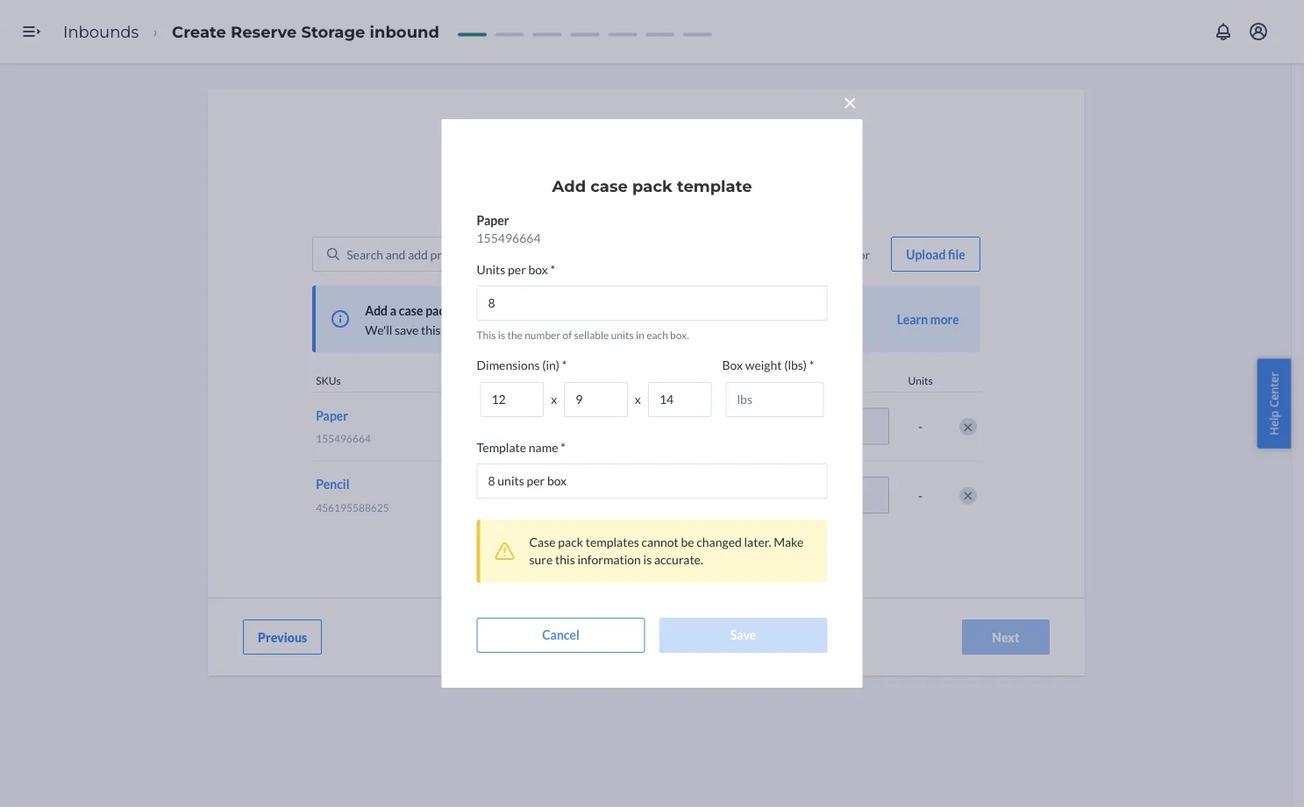 Task type: describe. For each thing, give the bounding box(es) containing it.
a inside case packs must have product information or a scannable barcode on the outside of the box.
[[696, 175, 702, 190]]

upload file button
[[891, 237, 980, 272]]

template inside × document
[[677, 177, 752, 196]]

0 vertical spatial is
[[498, 329, 505, 342]]

scannable
[[704, 175, 758, 190]]

row containing pencil
[[312, 461, 980, 529]]

0 vertical spatial for
[[506, 303, 522, 318]]

number of boxes number field for pencil
[[812, 477, 889, 514]]

1 horizontal spatial or
[[858, 247, 870, 262]]

future
[[527, 322, 561, 337]]

add inside add a case pack template for each product. we'll save this information for future inbounds.
[[365, 303, 388, 318]]

inbounds
[[63, 22, 139, 41]]

(lbs)
[[784, 358, 807, 373]]

inbounds link
[[63, 22, 139, 41]]

this inside case pack templates cannot be changed later. make sure this information is accurate.
[[555, 553, 575, 568]]

help
[[1266, 411, 1282, 436]]

1 x from the left
[[551, 393, 557, 407]]

packs
[[481, 175, 511, 190]]

accurate.
[[654, 553, 703, 568]]

1 vertical spatial for
[[509, 322, 525, 337]]

details
[[605, 374, 636, 387]]

pencil
[[316, 477, 349, 492]]

each inside × document
[[647, 329, 668, 342]]

lbs number field
[[726, 382, 824, 418]]

paper 155496664
[[477, 213, 541, 246]]

boxes
[[808, 374, 836, 387]]

units per box *
[[477, 263, 555, 278]]

- for pencil
[[918, 488, 922, 503]]

packing details
[[567, 374, 636, 387]]

add case pack template
[[552, 177, 752, 196]]

storage
[[301, 22, 365, 41]]

box weight (lbs) *
[[722, 358, 814, 373]]

+ add case pack template link for paper
[[566, 420, 791, 437]]

box
[[528, 263, 548, 278]]

box. inside × document
[[670, 329, 689, 342]]

must
[[514, 175, 541, 190]]

× button
[[838, 84, 863, 117]]

cannot
[[642, 535, 679, 550]]

2 horizontal spatial the
[[823, 175, 841, 190]]

1 vertical spatial learn more
[[897, 312, 959, 327]]

information inside add a case pack template for each product. we'll save this information for future inbounds.
[[443, 322, 507, 337]]

create reserve storage inbound
[[172, 22, 439, 41]]

make
[[774, 535, 804, 550]]

×
[[843, 88, 857, 117]]

paper for paper
[[316, 408, 348, 423]]

this
[[477, 329, 496, 342]]

155496664 inside row
[[316, 433, 371, 445]]

search image
[[327, 248, 340, 260]]

L number field
[[648, 382, 712, 418]]

previous button
[[243, 620, 322, 655]]

center
[[1266, 372, 1282, 408]]

template
[[477, 441, 526, 456]]

* right (in) on the top left of page
[[562, 358, 567, 373]]

of inside × document
[[563, 329, 572, 342]]

save
[[395, 322, 419, 337]]

template down l number field
[[656, 421, 706, 436]]

breadcrumbs navigation
[[49, 6, 453, 57]]

previous
[[258, 630, 307, 645]]

inbound
[[370, 22, 439, 41]]

case for case pack templates cannot be changed later. make sure this information is accurate.
[[529, 535, 556, 550]]

reserve
[[231, 22, 297, 41]]

add down w number field
[[576, 421, 599, 436]]

a inside add a case pack template for each product. we'll save this information for future inbounds.
[[390, 303, 397, 318]]

number of boxes number field for paper
[[812, 408, 889, 445]]

0 vertical spatial more
[[699, 193, 728, 207]]

case up templates
[[601, 490, 625, 505]]

case pack templates cannot be changed later. make sure this information is accurate.
[[529, 535, 804, 568]]

sellable
[[574, 329, 609, 342]]

* right name
[[561, 441, 566, 456]]

on
[[807, 175, 820, 190]]

case down w number field
[[601, 421, 625, 436]]

+ add case pack template for paper
[[566, 421, 706, 436]]

per
[[508, 263, 526, 278]]

template up be
[[656, 490, 706, 505]]

pack inside add a case pack template for each product. we'll save this information for future inbounds.
[[425, 303, 452, 318]]



Task type: locate. For each thing, give the bounding box(es) containing it.
save button
[[659, 618, 827, 653]]

0 vertical spatial or
[[682, 175, 693, 190]]

2 row from the top
[[312, 461, 980, 529]]

case for case packs must have product information or a scannable barcode on the outside of the box.
[[452, 175, 479, 190]]

0 vertical spatial a
[[696, 175, 702, 190]]

155496664 down paper link
[[316, 433, 371, 445]]

outside
[[565, 193, 605, 207]]

× document
[[442, 84, 863, 689]]

+ for pencil
[[566, 490, 574, 505]]

2 + add case pack template link from the top
[[566, 488, 791, 506]]

2 - from the top
[[918, 488, 922, 503]]

1 horizontal spatial paper
[[477, 213, 509, 228]]

0 vertical spatial box.
[[641, 193, 663, 207]]

create
[[172, 22, 226, 41]]

+ add case pack template up templates
[[566, 490, 706, 505]]

have
[[543, 175, 568, 190]]

pack inside case pack templates cannot be changed later. make sure this information is accurate.
[[558, 535, 583, 550]]

for left 'future'
[[509, 322, 525, 337]]

box. right outside
[[641, 193, 663, 207]]

0 vertical spatial + add case pack template link
[[566, 420, 791, 437]]

0 horizontal spatial 155496664
[[316, 433, 371, 445]]

1 horizontal spatial units
[[908, 374, 933, 387]]

sure
[[529, 553, 553, 568]]

is right this
[[498, 329, 505, 342]]

+ add case pack template link down l number field
[[566, 420, 791, 437]]

155496664 up units per box *
[[477, 231, 541, 246]]

-
[[918, 419, 922, 434], [918, 488, 922, 503]]

the right on
[[823, 175, 841, 190]]

0 horizontal spatial learn more
[[665, 193, 728, 207]]

save
[[730, 628, 756, 643]]

be
[[681, 535, 694, 550]]

learn more button
[[665, 191, 728, 209], [897, 310, 959, 328]]

1 vertical spatial this
[[555, 553, 575, 568]]

case inside case packs must have product information or a scannable barcode on the outside of the box.
[[452, 175, 479, 190]]

add up templates
[[576, 490, 599, 505]]

a up save
[[390, 303, 397, 318]]

0 horizontal spatial units
[[477, 263, 506, 278]]

+ add case pack template down w number field
[[566, 421, 706, 436]]

is down cannot at the bottom of the page
[[643, 553, 652, 568]]

next
[[992, 630, 1020, 645]]

1 vertical spatial or
[[858, 247, 870, 262]]

none number field inside × document
[[477, 286, 827, 321]]

template
[[677, 177, 752, 196], [454, 303, 504, 318], [656, 421, 706, 436], [656, 490, 706, 505]]

a left scannable
[[696, 175, 702, 190]]

information inside case packs must have product information or a scannable barcode on the outside of the box.
[[616, 175, 679, 190]]

1 vertical spatial each
[[647, 329, 668, 342]]

template up this
[[454, 303, 504, 318]]

0 vertical spatial each
[[525, 303, 550, 318]]

1 vertical spatial case
[[529, 535, 556, 550]]

0 vertical spatial the
[[823, 175, 841, 190]]

cancel
[[542, 628, 580, 643]]

packing
[[567, 374, 603, 387]]

155496664 inside × document
[[477, 231, 541, 246]]

1 vertical spatial learn more button
[[897, 310, 959, 328]]

1 vertical spatial of
[[563, 329, 572, 342]]

of inside case packs must have product information or a scannable barcode on the outside of the box.
[[607, 193, 618, 207]]

row up cannot at the bottom of the page
[[312, 461, 980, 529]]

1 horizontal spatial x
[[635, 393, 641, 407]]

1 number of boxes number field from the top
[[812, 408, 889, 445]]

0 horizontal spatial this
[[421, 322, 441, 337]]

W number field
[[564, 382, 628, 418]]

1 vertical spatial information
[[443, 322, 507, 337]]

template left barcode
[[677, 177, 752, 196]]

1 + add case pack template link from the top
[[566, 420, 791, 437]]

name
[[529, 441, 558, 456]]

later.
[[744, 535, 771, 550]]

x down (in) on the top left of page
[[551, 393, 557, 407]]

1 vertical spatial paper
[[316, 408, 348, 423]]

information down templates
[[577, 553, 641, 568]]

2 number of boxes number field from the top
[[812, 477, 889, 514]]

0 vertical spatial this
[[421, 322, 441, 337]]

inbounds.
[[564, 322, 616, 337]]

more
[[699, 193, 728, 207], [930, 312, 959, 327]]

box.
[[641, 193, 663, 207], [670, 329, 689, 342]]

case packs must have product information or a scannable barcode on the outside of the box.
[[452, 175, 841, 207]]

dimensions (in) *
[[477, 358, 567, 373]]

box
[[722, 358, 743, 373]]

more down upload file button on the right
[[930, 312, 959, 327]]

skus
[[316, 374, 341, 387]]

or left scannable
[[682, 175, 693, 190]]

file
[[948, 247, 965, 262]]

information right 'product'
[[616, 175, 679, 190]]

1 vertical spatial units
[[908, 374, 933, 387]]

1 row from the top
[[312, 392, 980, 461]]

each up 'future'
[[525, 303, 550, 318]]

1 horizontal spatial the
[[621, 193, 639, 207]]

0 horizontal spatial more
[[699, 193, 728, 207]]

0 vertical spatial 155496664
[[477, 231, 541, 246]]

0 horizontal spatial paper
[[316, 408, 348, 423]]

learn more
[[665, 193, 728, 207], [897, 312, 959, 327]]

information
[[616, 175, 679, 190], [443, 322, 507, 337], [577, 553, 641, 568]]

1 - from the top
[[918, 419, 922, 434]]

this
[[421, 322, 441, 337], [555, 553, 575, 568]]

case
[[452, 175, 479, 190], [529, 535, 556, 550]]

this right sure
[[555, 553, 575, 568]]

0 vertical spatial units
[[477, 263, 506, 278]]

of down 'product'
[[607, 193, 618, 207]]

1 horizontal spatial a
[[696, 175, 702, 190]]

2 + from the top
[[566, 490, 574, 505]]

this is the number of sellable units in each box.
[[477, 329, 689, 342]]

1 horizontal spatial case
[[529, 535, 556, 550]]

1 vertical spatial number of boxes number field
[[812, 477, 889, 514]]

+ add case pack template link for pencil
[[566, 488, 791, 506]]

1 horizontal spatial each
[[647, 329, 668, 342]]

upload
[[906, 247, 946, 262]]

*
[[550, 263, 555, 278], [562, 358, 567, 373], [809, 358, 814, 373], [561, 441, 566, 456]]

box. right 'in'
[[670, 329, 689, 342]]

None number field
[[477, 286, 827, 321]]

upload file
[[906, 247, 965, 262]]

or left upload
[[858, 247, 870, 262]]

case
[[590, 177, 628, 196], [399, 303, 423, 318], [601, 421, 625, 436], [601, 490, 625, 505]]

help center
[[1266, 372, 1282, 436]]

row containing paper
[[312, 392, 980, 461]]

1 horizontal spatial more
[[930, 312, 959, 327]]

changed
[[697, 535, 742, 550]]

0 vertical spatial case
[[452, 175, 479, 190]]

is
[[498, 329, 505, 342], [643, 553, 652, 568]]

1 vertical spatial a
[[390, 303, 397, 318]]

0 horizontal spatial learn
[[665, 193, 697, 207]]

case inside case pack templates cannot be changed later. make sure this information is accurate.
[[529, 535, 556, 550]]

learn more down scannable
[[665, 193, 728, 207]]

a
[[696, 175, 702, 190], [390, 303, 397, 318]]

paper
[[477, 213, 509, 228], [316, 408, 348, 423]]

1 horizontal spatial is
[[643, 553, 652, 568]]

x
[[551, 393, 557, 407], [635, 393, 641, 407]]

+ add case pack template link
[[566, 420, 791, 437], [566, 488, 791, 506]]

information up dimensions
[[443, 322, 507, 337]]

0 vertical spatial learn more
[[665, 193, 728, 207]]

in
[[636, 329, 644, 342]]

0 vertical spatial information
[[616, 175, 679, 190]]

1 vertical spatial the
[[621, 193, 639, 207]]

0 vertical spatial +
[[566, 421, 574, 436]]

learn for learn more button to the top
[[665, 193, 697, 207]]

1 + from the top
[[566, 421, 574, 436]]

each inside add a case pack template for each product. we'll save this information for future inbounds.
[[525, 303, 550, 318]]

number
[[525, 329, 561, 342]]

template inside add a case pack template for each product. we'll save this information for future inbounds.
[[454, 303, 504, 318]]

add inside × document
[[552, 177, 586, 196]]

learn
[[665, 193, 697, 207], [897, 312, 928, 327]]

units
[[477, 263, 506, 278], [908, 374, 933, 387]]

0 vertical spatial learn
[[665, 193, 697, 207]]

for
[[506, 303, 522, 318], [509, 322, 525, 337]]

barcode
[[760, 175, 804, 190]]

box. inside case packs must have product information or a scannable barcode on the outside of the box.
[[641, 193, 663, 207]]

2 vertical spatial the
[[507, 329, 523, 342]]

2 + add case pack template from the top
[[566, 490, 706, 505]]

add
[[552, 177, 586, 196], [365, 303, 388, 318], [576, 421, 599, 436], [576, 490, 599, 505]]

x down details
[[635, 393, 641, 407]]

Number of boxes number field
[[812, 408, 889, 445], [812, 477, 889, 514]]

* right the box
[[550, 263, 555, 278]]

each right 'in'
[[647, 329, 668, 342]]

paper down packs
[[477, 213, 509, 228]]

templates
[[586, 535, 639, 550]]

add a case pack template for each product. we'll save this information for future inbounds.
[[365, 303, 616, 337]]

of right 'future'
[[563, 329, 572, 342]]

case up sure
[[529, 535, 556, 550]]

1 horizontal spatial learn more button
[[897, 310, 959, 328]]

each
[[525, 303, 550, 318], [647, 329, 668, 342]]

0 horizontal spatial box.
[[641, 193, 663, 207]]

456195588625
[[316, 501, 389, 514]]

H number field
[[480, 382, 544, 418]]

case inside × document
[[590, 177, 628, 196]]

1 horizontal spatial learn more
[[897, 312, 959, 327]]

+ add case pack template for pencil
[[566, 490, 706, 505]]

1 horizontal spatial of
[[607, 193, 618, 207]]

1 vertical spatial +
[[566, 490, 574, 505]]

units
[[611, 329, 634, 342]]

or
[[682, 175, 693, 190], [858, 247, 870, 262]]

1 vertical spatial more
[[930, 312, 959, 327]]

paper link
[[316, 408, 348, 423]]

learn more button down scannable
[[665, 191, 728, 209]]

case inside add a case pack template for each product. we'll save this information for future inbounds.
[[399, 303, 423, 318]]

0 horizontal spatial the
[[507, 329, 523, 342]]

none text field inside × document
[[477, 464, 827, 499]]

this right save
[[421, 322, 441, 337]]

0 horizontal spatial is
[[498, 329, 505, 342]]

more down scannable
[[699, 193, 728, 207]]

weight
[[745, 358, 782, 373]]

155496664
[[477, 231, 541, 246], [316, 433, 371, 445]]

0 horizontal spatial each
[[525, 303, 550, 318]]

learn for the bottommost learn more button
[[897, 312, 928, 327]]

add up the we'll
[[365, 303, 388, 318]]

paper inside row
[[316, 408, 348, 423]]

(in)
[[542, 358, 560, 373]]

+ add case pack template
[[566, 421, 706, 436], [566, 490, 706, 505]]

0 horizontal spatial learn more button
[[665, 191, 728, 209]]

of
[[607, 193, 618, 207], [563, 329, 572, 342]]

0 horizontal spatial case
[[452, 175, 479, 190]]

+ for paper
[[566, 421, 574, 436]]

we'll
[[365, 322, 392, 337]]

dimensions
[[477, 358, 540, 373]]

1 vertical spatial is
[[643, 553, 652, 568]]

template name *
[[477, 441, 566, 456]]

- for paper
[[918, 419, 922, 434]]

this inside add a case pack template for each product. we'll save this information for future inbounds.
[[421, 322, 441, 337]]

pencil link
[[316, 477, 349, 492]]

the right outside
[[621, 193, 639, 207]]

2 vertical spatial information
[[577, 553, 641, 568]]

1 horizontal spatial learn
[[897, 312, 928, 327]]

0 vertical spatial -
[[918, 419, 922, 434]]

0 horizontal spatial a
[[390, 303, 397, 318]]

paper down skus
[[316, 408, 348, 423]]

* right (lbs) at the right of page
[[809, 358, 814, 373]]

product.
[[553, 303, 599, 318]]

the left 'number'
[[507, 329, 523, 342]]

product
[[571, 175, 613, 190]]

next button
[[962, 620, 1050, 655]]

or inside case packs must have product information or a scannable barcode on the outside of the box.
[[682, 175, 693, 190]]

1 horizontal spatial box.
[[670, 329, 689, 342]]

units for units per box *
[[477, 263, 506, 278]]

1 vertical spatial -
[[918, 488, 922, 503]]

1 horizontal spatial 155496664
[[477, 231, 541, 246]]

2 x from the left
[[635, 393, 641, 407]]

0 vertical spatial learn more button
[[665, 191, 728, 209]]

for down units per box *
[[506, 303, 522, 318]]

0 vertical spatial + add case pack template
[[566, 421, 706, 436]]

paper inside paper 155496664
[[477, 213, 509, 228]]

row
[[312, 392, 980, 461], [312, 461, 980, 529]]

case right the have
[[590, 177, 628, 196]]

learn more down upload
[[897, 312, 959, 327]]

1 + add case pack template from the top
[[566, 421, 706, 436]]

1 vertical spatial box.
[[670, 329, 689, 342]]

case up save
[[399, 303, 423, 318]]

paper for paper 155496664
[[477, 213, 509, 228]]

0 horizontal spatial or
[[682, 175, 693, 190]]

1 vertical spatial learn
[[897, 312, 928, 327]]

units for units
[[908, 374, 933, 387]]

learn more button down upload
[[897, 310, 959, 328]]

1 vertical spatial + add case pack template link
[[566, 488, 791, 506]]

1 vertical spatial + add case pack template
[[566, 490, 706, 505]]

None text field
[[477, 464, 827, 499]]

0 vertical spatial of
[[607, 193, 618, 207]]

+ add case pack template link up be
[[566, 488, 791, 506]]

information inside case pack templates cannot be changed later. make sure this information is accurate.
[[577, 553, 641, 568]]

0 horizontal spatial of
[[563, 329, 572, 342]]

units inside × document
[[477, 263, 506, 278]]

1 vertical spatial 155496664
[[316, 433, 371, 445]]

0 vertical spatial paper
[[477, 213, 509, 228]]

row down details
[[312, 392, 980, 461]]

is inside case pack templates cannot be changed later. make sure this information is accurate.
[[643, 553, 652, 568]]

case left packs
[[452, 175, 479, 190]]

help center button
[[1257, 359, 1291, 449]]

1 horizontal spatial this
[[555, 553, 575, 568]]

cancel button
[[477, 618, 645, 653]]

0 vertical spatial number of boxes number field
[[812, 408, 889, 445]]

0 horizontal spatial x
[[551, 393, 557, 407]]

add right must at the left top of the page
[[552, 177, 586, 196]]

the
[[823, 175, 841, 190], [621, 193, 639, 207], [507, 329, 523, 342]]

the inside × document
[[507, 329, 523, 342]]



Task type: vqa. For each thing, say whether or not it's contained in the screenshot.
+
yes



